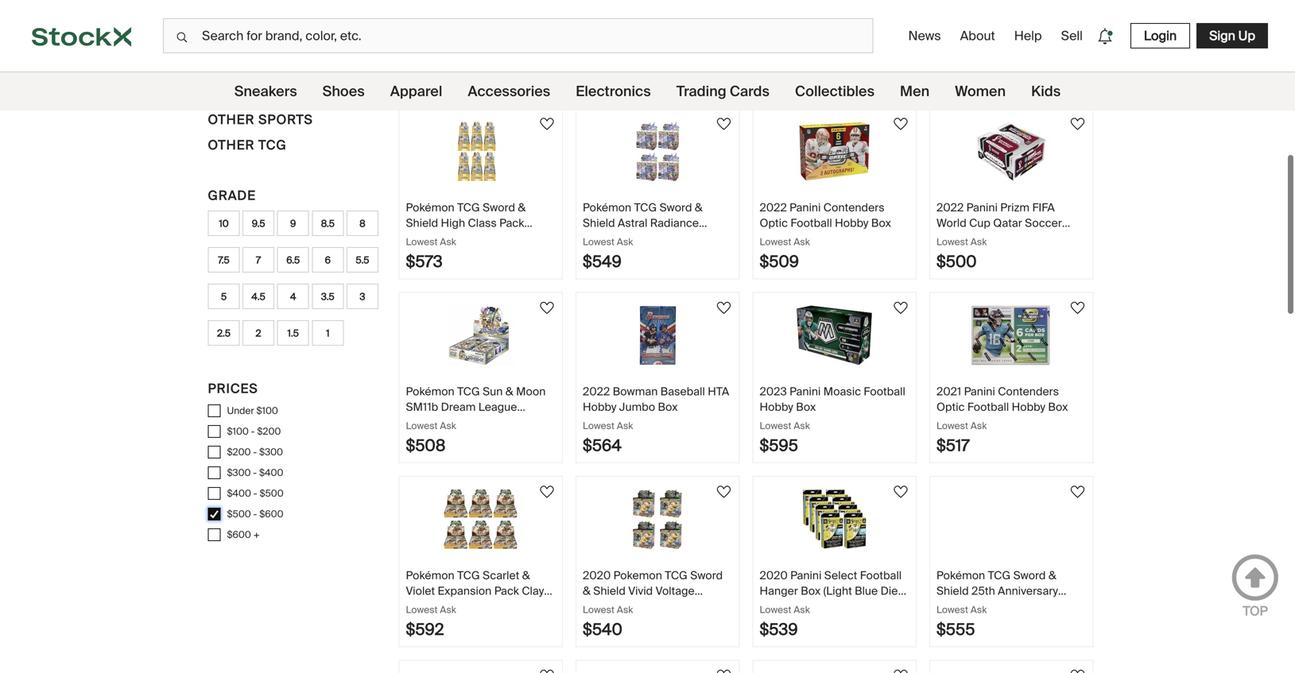 Task type: vqa. For each thing, say whether or not it's contained in the screenshot.
"BIGFACTS_JAN2024_INTERNAL_BANNERS_SECONDARYA.JPG" image
no



Task type: describe. For each thing, give the bounding box(es) containing it.
trading
[[677, 82, 727, 101]]

$540
[[583, 620, 623, 640]]

pokémon for $573
[[406, 200, 455, 215]]

sell
[[1062, 27, 1083, 44]]

illumineer's
[[653, 32, 712, 46]]

0 horizontal spatial $200
[[227, 446, 251, 459]]

back to top image
[[1232, 554, 1280, 602]]

6.5
[[287, 254, 300, 266]]

up
[[1239, 27, 1256, 44]]

$528 for pokémon tcg sword & shield lost origin booster box 4x lot
[[760, 68, 799, 88]]

oh!
[[254, 60, 279, 77]]

hta
[[708, 385, 730, 399]]

8x
[[790, 599, 802, 614]]

lowest up cards
[[760, 52, 792, 64]]

vstar
[[406, 231, 441, 246]]

cards
[[730, 82, 770, 101]]

pokémon tcg scarlet & violet expansion pack clay burst booster box (japanese) 6x lot image
[[425, 490, 537, 550]]

ask inside 'lowest ask $539'
[[794, 604, 811, 616]]

lot inside pokémon tcg sword & shield lost origin booster box 4x lot
[[798, 47, 815, 62]]

accessories link
[[468, 72, 551, 111]]

pokémon down soccer button
[[208, 35, 279, 52]]

4x for chapter
[[636, 47, 649, 62]]

follow image for $564
[[715, 299, 734, 318]]

follow image for $508
[[538, 299, 557, 318]]

2022 for box
[[937, 200, 964, 215]]

7
[[256, 254, 261, 266]]

lowest inside 2023 panini moasic football hobby box lowest ask $595
[[760, 420, 792, 432]]

trading cards link
[[677, 72, 770, 111]]

2021 panini contenders optic football hobby box lowest ask $517
[[937, 385, 1069, 456]]

2023 topps disney 100 chrome hobby box lowest ask $597
[[406, 16, 527, 88]]

ask inside 2023 panini moasic football hobby box lowest ask $595
[[794, 420, 811, 432]]

3 button
[[347, 284, 379, 309]]

tcg for pokémon tcg sword & shield astral radiance booster box 4x lot
[[634, 200, 657, 215]]

lowest inside 2022 bowman baseball hta hobby jumbo box lowest ask $564
[[583, 420, 615, 432]]

sign
[[1210, 27, 1236, 44]]

contenders for $509
[[824, 200, 885, 215]]

- for $300
[[253, 467, 257, 479]]

prizms)
[[937, 47, 975, 62]]

shield for $573
[[406, 216, 438, 230]]

women link
[[956, 72, 1006, 111]]

& inside pokémon tcg sword & shield lost origin booster box 4x lot
[[872, 16, 880, 31]]

prizm inside 2021-22 panini prizm basketball blaster box (ice prizms) 20x lot $529
[[1016, 16, 1045, 31]]

lowest inside '2023 topps disney 100 chrome hobby box lowest ask $597'
[[406, 52, 438, 64]]

contenders for $517
[[998, 385, 1060, 399]]

kids
[[1032, 82, 1061, 101]]

box inside "pokémon tcg sword & shield high class pack vstar universe box (japanese) 6x lot"
[[492, 231, 512, 246]]

$500 for lowest ask $500
[[937, 252, 977, 272]]

tcg for pokémon tcg sword & shield high class pack vstar universe box (japanese) 6x lot
[[457, 200, 480, 215]]

lowest inside "lowest ask $500"
[[937, 236, 969, 248]]

booster inside pokémon tcg sun & moon sm11b dream league booster box
[[406, 415, 447, 430]]

lot inside 2020 panini select football hanger box (light blue die- cuts) 8x lot
[[805, 599, 822, 614]]

football inside 2023 panini moasic football hobby box lowest ask $595
[[864, 385, 906, 399]]

box inside the 2022 panini contenders optic football hobby box lowest ask $509
[[872, 216, 892, 230]]

1 vertical spatial $600
[[227, 529, 251, 541]]

yu-gi-oh!
[[208, 60, 279, 77]]

0 vertical spatial $300
[[259, 446, 283, 459]]

2
[[256, 327, 261, 339]]

0 vertical spatial soccer
[[208, 10, 266, 26]]

0 vertical spatial $400
[[259, 467, 284, 479]]

lot inside 'pokémon tcg scarlet & violet expansion pack clay burst booster box (japanese) 6x lot'
[[481, 615, 497, 629]]

hobby inside 2021 panini contenders optic football hobby box lowest ask $517
[[1012, 400, 1046, 415]]

tcg for pokémon tcg sword & shield lost origin booster box 4x lot
[[811, 16, 834, 31]]

pokémon inside pokémon tcg sword & shield lost origin booster box 4x lot
[[760, 16, 809, 31]]

hanger
[[760, 584, 799, 599]]

universe
[[444, 231, 489, 246]]

2020 panini select football hanger box (light blue die-cuts) 8x lot image
[[779, 490, 891, 550]]

first
[[583, 32, 606, 46]]

football inside 2021 panini contenders optic football hobby box lowest ask $517
[[968, 400, 1010, 415]]

8.5 button
[[312, 211, 344, 236]]

lowest inside lowest ask $573
[[406, 236, 438, 248]]

pack inside 'pokémon tcg scarlet & violet expansion pack clay burst booster box (japanese) 6x lot'
[[495, 584, 519, 599]]

moon
[[516, 385, 546, 399]]

tcg inside disney lorcana tcg the first chapter illumineer's trove box 4x lot
[[666, 16, 688, 31]]

$517
[[937, 436, 970, 456]]

other tcg button
[[208, 135, 287, 161]]

4x
[[649, 599, 664, 614]]

2020 panini select football hanger box (light blue die- cuts) 8x lot
[[760, 569, 903, 614]]

2022 panini prizm fifa world cup qatar soccer hobby box image
[[956, 122, 1068, 181]]

electronics
[[576, 82, 651, 101]]

Search... search field
[[163, 18, 874, 53]]

lowest ask $508
[[406, 420, 457, 456]]

2021 panini contenders optic football hobby box image
[[956, 306, 1068, 366]]

5.5 button
[[347, 247, 379, 273]]

women
[[956, 82, 1006, 101]]

hobby inside the 2022 panini contenders optic football hobby box lowest ask $509
[[835, 216, 869, 230]]

vivid
[[629, 584, 653, 599]]

panini for $509
[[790, 200, 821, 215]]

kids link
[[1032, 72, 1061, 111]]

box inside 2020 pokemon tcg sword & shield vivid voltage booster box 4x lot
[[627, 599, 647, 614]]

notification unread icon image
[[1094, 25, 1117, 47]]

lowest inside 'lowest ask $539'
[[760, 604, 792, 616]]

box inside 2023 panini moasic football hobby box lowest ask $595
[[796, 400, 816, 415]]

2021
[[937, 385, 962, 399]]

2.5
[[217, 327, 231, 339]]

7.5 button
[[208, 247, 240, 273]]

3.5
[[321, 291, 335, 303]]

6x for $592
[[465, 615, 478, 629]]

ask inside lowest ask $508
[[440, 420, 457, 432]]

pokémon tcg sun & moon sm11b dream league booster box image
[[425, 306, 537, 366]]

product category switcher element
[[0, 72, 1296, 111]]

the inside disney lorcana tcg the first chapter illumineer's trove box 4x lot
[[691, 16, 710, 31]]

lowest inside lowest ask $508
[[406, 420, 438, 432]]

follow image for $500
[[1069, 115, 1088, 134]]

tcg for other tcg
[[259, 137, 287, 154]]

disney lorcana tcg the first chapter illumineer's trove box 4x lot
[[583, 16, 712, 62]]

follow image for $509
[[892, 115, 911, 134]]

ask inside the "lowest ask $592"
[[440, 604, 457, 616]]

blue
[[855, 584, 878, 599]]

sign up button
[[1197, 23, 1269, 49]]

other for other tcg
[[208, 137, 255, 154]]

tcg for pokémon tcg sun & moon sm11b dream league booster box
[[457, 385, 480, 399]]

$539
[[760, 620, 798, 640]]

gi-
[[233, 60, 254, 77]]

box inside 2021-22 panini prizm basketball blaster box (ice prizms) 20x lot $529
[[1033, 32, 1053, 46]]

(japanese) for $573
[[406, 246, 463, 261]]

hobby inside 2022 bowman baseball hta hobby jumbo box lowest ask $564
[[583, 400, 617, 415]]

tcg inside 2020 pokemon tcg sword & shield vivid voltage booster box 4x lot
[[665, 569, 688, 583]]

booster inside pokémon tcg sword & shield astral radiance booster box 4x lot
[[583, 231, 624, 246]]

4
[[290, 291, 296, 303]]

about link
[[954, 21, 1002, 51]]

moasic
[[824, 385, 862, 399]]

under
[[227, 405, 254, 417]]

ask inside '2023 topps disney 100 chrome hobby box lowest ask $597'
[[440, 52, 457, 64]]

4 button
[[277, 284, 309, 309]]

login button
[[1131, 23, 1191, 49]]

lowest inside 2021 panini contenders optic football hobby box lowest ask $517
[[937, 420, 969, 432]]

- for $500
[[253, 508, 257, 521]]

panini for box
[[967, 200, 998, 215]]

ask inside the 2022 panini contenders optic football hobby box lowest ask $509
[[794, 236, 811, 248]]

sneakers
[[234, 82, 297, 101]]

help link
[[1008, 21, 1049, 51]]

sword for $573
[[483, 200, 515, 215]]

(light
[[824, 584, 853, 599]]

0 horizontal spatial $100
[[227, 426, 249, 438]]

booster inside pokémon tcg sword & shield lost origin booster box 4x lot
[[854, 32, 895, 46]]

sign up
[[1210, 27, 1256, 44]]

box inside 2022 panini prizm fifa world cup qatar soccer hobby box
[[973, 231, 993, 246]]

sneakers link
[[234, 72, 297, 111]]

optic for $509
[[760, 216, 788, 230]]

hobby inside 2022 panini prizm fifa world cup qatar soccer hobby box
[[937, 231, 971, 246]]

booster inside 'pokémon tcg scarlet & violet expansion pack clay burst booster box (japanese) 6x lot'
[[436, 599, 477, 614]]

$555
[[937, 620, 976, 640]]

ask inside "lowest ask $500"
[[971, 236, 988, 248]]

ask inside lowest ask $555
[[971, 604, 988, 616]]

pokémon for $508
[[406, 385, 455, 399]]

sm11b
[[406, 400, 438, 415]]

men link
[[901, 72, 930, 111]]

grade
[[208, 187, 256, 204]]

1.5 button
[[277, 321, 309, 346]]

10 button
[[208, 211, 240, 236]]

magic:
[[208, 86, 258, 103]]

2022 bowman baseball hta hobby jumbo box image
[[602, 306, 714, 366]]

0 vertical spatial $200
[[257, 426, 281, 438]]

& inside 2020 pokemon tcg sword & shield vivid voltage booster box 4x lot
[[583, 584, 591, 599]]

electronics link
[[576, 72, 651, 111]]

trading cards
[[677, 82, 770, 101]]

$529
[[937, 68, 975, 88]]

lot inside 2020 pokemon tcg sword & shield vivid voltage booster box 4x lot
[[666, 599, 683, 614]]

pack inside "pokémon tcg sword & shield high class pack vstar universe box (japanese) 6x lot"
[[500, 216, 525, 230]]

hobby inside 2023 panini moasic football hobby box lowest ask $595
[[760, 400, 794, 415]]

lowest ask $573
[[406, 236, 457, 272]]

lowest inside the "lowest ask $592"
[[406, 604, 438, 616]]

news
[[909, 27, 942, 44]]

die-
[[881, 584, 903, 599]]

2023 for ask
[[406, 16, 433, 31]]

expansion
[[438, 584, 492, 599]]

jumbo
[[619, 400, 656, 415]]

apparel link
[[390, 72, 443, 111]]

ask inside lowest ask $573
[[440, 236, 457, 248]]

2 vertical spatial $500
[[227, 508, 251, 521]]

& for $592
[[522, 569, 530, 583]]

- for $100
[[251, 426, 255, 438]]

ask inside 2021 panini contenders optic football hobby box lowest ask $517
[[971, 420, 988, 432]]

optic for $517
[[937, 400, 965, 415]]

6 button
[[312, 247, 344, 273]]

follow image for $517
[[1069, 299, 1088, 318]]

radiance
[[651, 216, 699, 230]]



Task type: locate. For each thing, give the bounding box(es) containing it.
box inside 2021 panini contenders optic football hobby box lowest ask $517
[[1049, 400, 1069, 415]]

lot down voltage
[[666, 599, 683, 614]]

0 horizontal spatial 2020
[[583, 569, 611, 583]]

lowest up $595
[[760, 420, 792, 432]]

6x inside 'pokémon tcg scarlet & violet expansion pack clay burst booster box (japanese) 6x lot'
[[465, 615, 478, 629]]

2 2020 from the left
[[760, 569, 788, 583]]

panini inside 2020 panini select football hanger box (light blue die- cuts) 8x lot
[[791, 569, 822, 583]]

4x for lost
[[783, 47, 796, 62]]

8
[[360, 217, 366, 230]]

yu-
[[208, 60, 233, 77]]

football up die- at the right of page
[[860, 569, 902, 583]]

follow image for $595
[[892, 299, 911, 318]]

hobby down world
[[937, 231, 971, 246]]

soccer up pokémon button
[[208, 10, 266, 26]]

sword up class
[[483, 200, 515, 215]]

disney inside disney lorcana tcg the first chapter illumineer's trove box 4x lot
[[583, 16, 618, 31]]

football inside the 2022 panini contenders optic football hobby box lowest ask $509
[[791, 216, 833, 230]]

1 vertical spatial $400
[[227, 488, 251, 500]]

the down oh!
[[262, 86, 289, 103]]

contenders down 2021 panini contenders optic football hobby box image
[[998, 385, 1060, 399]]

disney up 'first' at the left of the page
[[583, 16, 618, 31]]

booster up "$549"
[[583, 231, 624, 246]]

lowest up $573
[[406, 236, 438, 248]]

1 horizontal spatial disney
[[583, 16, 618, 31]]

pokémon tcg sword & shield astral radiance booster box 4x lot image
[[602, 122, 714, 181]]

2020 for $540
[[583, 569, 611, 583]]

lowest ask $540
[[583, 604, 634, 640]]

$100 down under
[[227, 426, 249, 438]]

0 horizontal spatial disney
[[470, 16, 505, 31]]

2020 inside 2020 pokemon tcg sword & shield vivid voltage booster box 4x lot
[[583, 569, 611, 583]]

shield inside pokémon tcg sword & shield astral radiance booster box 4x lot
[[583, 216, 615, 230]]

4x for astral
[[649, 231, 662, 246]]

$200 up $200 - $300
[[257, 426, 281, 438]]

booster inside 2020 pokemon tcg sword & shield vivid voltage booster box 4x lot
[[583, 599, 624, 614]]

sun
[[483, 385, 503, 399]]

lot down illumineer's at top
[[652, 47, 668, 62]]

lowest up $555
[[937, 604, 969, 616]]

pokémon tcg sword & shield high class pack vstar universe box (japanese) 6x lot image
[[425, 122, 537, 181]]

1 horizontal spatial $528
[[760, 68, 799, 88]]

soccer
[[208, 10, 266, 26], [1025, 216, 1063, 230]]

1 vertical spatial $500
[[260, 488, 284, 500]]

collectibles link
[[795, 72, 875, 111]]

hobby inside '2023 topps disney 100 chrome hobby box lowest ask $597'
[[451, 32, 484, 46]]

clay
[[522, 584, 544, 599]]

0 horizontal spatial 4x
[[636, 47, 649, 62]]

pokémon inside pokémon tcg sword & shield astral radiance booster box 4x lot
[[583, 200, 632, 215]]

tcg up astral
[[634, 200, 657, 215]]

$528 for disney lorcana tcg the first chapter illumineer's trove box 4x lot
[[583, 68, 622, 88]]

yu-gi-oh! button
[[208, 59, 279, 84]]

0 horizontal spatial the
[[262, 86, 289, 103]]

under $100
[[227, 405, 278, 417]]

2 (japanese) from the top
[[406, 615, 463, 629]]

tcg up the 'dream' at the left of page
[[457, 385, 480, 399]]

class
[[468, 216, 497, 230]]

sword inside 2020 pokemon tcg sword & shield vivid voltage booster box 4x lot
[[691, 569, 723, 583]]

2021-22 panini prizm basketball blaster box (ice prizms) 20x lot $529
[[937, 16, 1074, 88]]

box inside pokémon tcg sword & shield astral radiance booster box 4x lot
[[627, 231, 647, 246]]

6x for $573
[[465, 246, 478, 261]]

2 other from the top
[[208, 137, 255, 154]]

shield up lowest ask $549
[[583, 216, 615, 230]]

tcg inside pokémon tcg sword & shield lost origin booster box 4x lot
[[811, 16, 834, 31]]

6.5 button
[[277, 247, 309, 273]]

2020 pokemon tcg sword & shield vivid voltage booster box 4x lot image
[[602, 490, 714, 550]]

1 horizontal spatial 2023
[[760, 385, 787, 399]]

1 vertical spatial soccer
[[1025, 216, 1063, 230]]

follow image for $555
[[1069, 483, 1088, 502]]

0 horizontal spatial contenders
[[824, 200, 885, 215]]

0 vertical spatial pack
[[500, 216, 525, 230]]

1 horizontal spatial the
[[691, 16, 710, 31]]

other down other sports button
[[208, 137, 255, 154]]

men
[[901, 82, 930, 101]]

2022 left bowman
[[583, 385, 610, 399]]

& inside "pokémon tcg sword & shield high class pack vstar universe box (japanese) 6x lot"
[[518, 200, 526, 215]]

football inside 2020 panini select football hanger box (light blue die- cuts) 8x lot
[[860, 569, 902, 583]]

1 vertical spatial 6x
[[465, 615, 478, 629]]

ask inside lowest ask $540
[[617, 604, 634, 616]]

2020 left pokemon
[[583, 569, 611, 583]]

$600 +
[[227, 529, 260, 541]]

panini inside 2023 panini moasic football hobby box lowest ask $595
[[790, 385, 821, 399]]

1 vertical spatial 2023
[[760, 385, 787, 399]]

1 horizontal spatial 2022
[[760, 200, 787, 215]]

accessories
[[468, 82, 551, 101]]

0 horizontal spatial $528
[[583, 68, 622, 88]]

panini for $517
[[965, 385, 996, 399]]

0 vertical spatial $500
[[937, 252, 977, 272]]

0 vertical spatial prizm
[[1016, 16, 1045, 31]]

2022 panini prizm fifa world cup qatar soccer hobby box
[[937, 200, 1063, 246]]

hobby
[[451, 32, 484, 46], [835, 216, 869, 230], [937, 231, 971, 246], [583, 400, 617, 415], [760, 400, 794, 415], [1012, 400, 1046, 415]]

pokémon inside 'pokémon tcg scarlet & violet expansion pack clay burst booster box (japanese) 6x lot'
[[406, 569, 455, 583]]

optic inside the 2022 panini contenders optic football hobby box lowest ask $509
[[760, 216, 788, 230]]

1 horizontal spatial 4x
[[649, 231, 662, 246]]

shield for $549
[[583, 216, 615, 230]]

1 lowest ask $528 from the left
[[583, 52, 634, 88]]

follow image for $573
[[538, 115, 557, 134]]

tcg inside pokémon tcg sun & moon sm11b dream league booster box
[[457, 385, 480, 399]]

1 horizontal spatial $500
[[260, 488, 284, 500]]

panini left moasic
[[790, 385, 821, 399]]

& right sun
[[506, 385, 514, 399]]

stockx logo image
[[32, 27, 131, 47]]

4x down lost
[[783, 47, 796, 62]]

0 horizontal spatial $400
[[227, 488, 251, 500]]

4x inside pokémon tcg sword & shield astral radiance booster box 4x lot
[[649, 231, 662, 246]]

2 $528 from the left
[[760, 68, 799, 88]]

$500 inside "lowest ask $500"
[[937, 252, 977, 272]]

1 vertical spatial other
[[208, 137, 255, 154]]

optic up '$509'
[[760, 216, 788, 230]]

shield inside pokémon tcg sword & shield lost origin booster box 4x lot
[[760, 32, 792, 46]]

2021-
[[937, 16, 966, 31]]

0 horizontal spatial $600
[[227, 529, 251, 541]]

sword for $528
[[837, 16, 869, 31]]

lowest ask $528 for shield
[[760, 52, 811, 88]]

- for $200
[[253, 446, 257, 459]]

pokémon tcg sword & shield lost origin booster box 4x lot
[[760, 16, 895, 62]]

$500 up $500 - $600
[[260, 488, 284, 500]]

lowest up $540
[[583, 604, 615, 616]]

lot inside pokémon tcg sword & shield astral radiance booster box 4x lot
[[665, 231, 682, 246]]

lot down 'expansion'
[[481, 615, 497, 629]]

& for $508
[[506, 385, 514, 399]]

1 vertical spatial the
[[262, 86, 289, 103]]

hobby down topps
[[451, 32, 484, 46]]

tcg inside pokémon tcg sword & shield astral radiance booster box 4x lot
[[634, 200, 657, 215]]

top
[[1244, 603, 1268, 620]]

$600 up +
[[260, 508, 284, 521]]

0 vertical spatial optic
[[760, 216, 788, 230]]

1 vertical spatial $300
[[227, 467, 251, 479]]

2022 up world
[[937, 200, 964, 215]]

lowest inside lowest ask $549
[[583, 236, 615, 248]]

2 lowest ask $528 from the left
[[760, 52, 811, 88]]

0 vertical spatial other
[[208, 111, 255, 128]]

2023
[[406, 16, 433, 31], [760, 385, 787, 399]]

box inside pokémon tcg sun & moon sm11b dream league booster box
[[450, 415, 470, 430]]

panini inside the 2022 panini contenders optic football hobby box lowest ask $509
[[790, 200, 821, 215]]

fifa
[[1033, 200, 1055, 215]]

football up '$509'
[[791, 216, 833, 230]]

hobby down 2022 panini contenders optic football hobby box image
[[835, 216, 869, 230]]

shield inside "pokémon tcg sword & shield high class pack vstar universe box (japanese) 6x lot"
[[406, 216, 438, 230]]

chrome
[[406, 32, 448, 46]]

box inside '2023 topps disney 100 chrome hobby box lowest ask $597'
[[487, 32, 507, 46]]

soccer inside 2022 panini prizm fifa world cup qatar soccer hobby box
[[1025, 216, 1063, 230]]

& up lowest ask $540
[[583, 584, 591, 599]]

2022 for $564
[[583, 385, 610, 399]]

1 other from the top
[[208, 111, 255, 128]]

4x down radiance
[[649, 231, 662, 246]]

1 $528 from the left
[[583, 68, 622, 88]]

lowest ask $528 for first
[[583, 52, 634, 88]]

ask inside lowest ask $549
[[617, 236, 634, 248]]

- down under $100
[[251, 426, 255, 438]]

topps
[[436, 16, 468, 31]]

1 (japanese) from the top
[[406, 246, 463, 261]]

lot inside 2021-22 panini prizm basketball blaster box (ice prizms) 20x lot $529
[[1000, 47, 1017, 62]]

$300 down $200 - $300
[[227, 467, 251, 479]]

tcg inside button
[[259, 137, 287, 154]]

the up illumineer's at top
[[691, 16, 710, 31]]

shield for $528
[[760, 32, 792, 46]]

9 button
[[277, 211, 309, 236]]

follow image for $592
[[538, 483, 557, 502]]

prizm inside 2022 panini prizm fifa world cup qatar soccer hobby box
[[1001, 200, 1030, 215]]

prizm up blaster
[[1016, 16, 1045, 31]]

5.5
[[356, 254, 369, 266]]

box inside 2022 bowman baseball hta hobby jumbo box lowest ask $564
[[658, 400, 678, 415]]

lowest down chrome
[[406, 52, 438, 64]]

lowest ask $549
[[583, 236, 634, 272]]

2 6x from the top
[[465, 615, 478, 629]]

disney inside '2023 topps disney 100 chrome hobby box lowest ask $597'
[[470, 16, 505, 31]]

- for $400
[[254, 488, 257, 500]]

1 horizontal spatial contenders
[[998, 385, 1060, 399]]

hobby down 2021 panini contenders optic football hobby box image
[[1012, 400, 1046, 415]]

8 button
[[347, 211, 379, 236]]

pokémon up astral
[[583, 200, 632, 215]]

$573
[[406, 252, 443, 272]]

0 vertical spatial $100
[[257, 405, 278, 417]]

1 horizontal spatial soccer
[[1025, 216, 1063, 230]]

2 horizontal spatial 4x
[[783, 47, 796, 62]]

$100 - $200
[[227, 426, 281, 438]]

1.5
[[288, 327, 299, 339]]

pokémon up the high
[[406, 200, 455, 215]]

follow image for $539
[[892, 483, 911, 502]]

the inside button
[[262, 86, 289, 103]]

pokémon
[[760, 16, 809, 31], [208, 35, 279, 52], [406, 200, 455, 215], [583, 200, 632, 215], [406, 385, 455, 399], [406, 569, 455, 583]]

$500 for $400 - $500
[[260, 488, 284, 500]]

disney
[[470, 16, 505, 31], [583, 16, 618, 31]]

lowest down 'first' at the left of the page
[[583, 52, 615, 64]]

0 horizontal spatial $300
[[227, 467, 251, 479]]

apparel
[[390, 82, 443, 101]]

$300
[[259, 446, 283, 459], [227, 467, 251, 479]]

box inside 2020 panini select football hanger box (light blue die- cuts) 8x lot
[[801, 584, 821, 599]]

2022 panini contenders optic football hobby box image
[[779, 122, 891, 181]]

football right moasic
[[864, 385, 906, 399]]

$500 up $600 +
[[227, 508, 251, 521]]

lowest ask $500
[[937, 236, 988, 272]]

- down $400 - $500
[[253, 508, 257, 521]]

2023 inside 2023 panini moasic football hobby box lowest ask $595
[[760, 385, 787, 399]]

1 vertical spatial prizm
[[1001, 200, 1030, 215]]

$100 up '$100 - $200'
[[257, 405, 278, 417]]

lowest ask $592
[[406, 604, 457, 640]]

1 button
[[312, 321, 344, 346]]

2 horizontal spatial 2022
[[937, 200, 964, 215]]

contenders down 2022 panini contenders optic football hobby box image
[[824, 200, 885, 215]]

shield up lowest ask $540
[[594, 584, 626, 599]]

$200 down '$100 - $200'
[[227, 446, 251, 459]]

pokémon tcg sun & moon sm11b dream league booster box
[[406, 385, 546, 430]]

10
[[219, 217, 229, 230]]

pokémon inside "pokémon tcg sword & shield high class pack vstar universe box (japanese) 6x lot"
[[406, 200, 455, 215]]

2.5 button
[[208, 321, 240, 346]]

2022 for $509
[[760, 200, 787, 215]]

$528 down trove
[[583, 68, 622, 88]]

soccer button
[[208, 8, 266, 33]]

box inside disney lorcana tcg the first chapter illumineer's trove box 4x lot
[[614, 47, 634, 62]]

cup
[[970, 216, 991, 230]]

& down pokémon tcg sword & shield high class pack vstar universe box (japanese) 6x lot image
[[518, 200, 526, 215]]

1 vertical spatial $200
[[227, 446, 251, 459]]

lot inside disney lorcana tcg the first chapter illumineer's trove box 4x lot
[[652, 47, 668, 62]]

$500 down world
[[937, 252, 977, 272]]

burst
[[406, 599, 434, 614]]

violet
[[406, 584, 435, 599]]

9
[[290, 217, 296, 230]]

prizm up qatar
[[1001, 200, 1030, 215]]

0 horizontal spatial 2022
[[583, 385, 610, 399]]

- down $200 - $300
[[253, 467, 257, 479]]

$400
[[259, 467, 284, 479], [227, 488, 251, 500]]

4x down 'chapter'
[[636, 47, 649, 62]]

other for other sports
[[208, 111, 255, 128]]

other down magic:
[[208, 111, 255, 128]]

lowest ask $528 down 'first' at the left of the page
[[583, 52, 634, 88]]

- up $500 - $600
[[254, 488, 257, 500]]

cuts)
[[760, 599, 787, 614]]

1 horizontal spatial $600
[[260, 508, 284, 521]]

shield inside 2020 pokemon tcg sword & shield vivid voltage booster box 4x lot
[[594, 584, 626, 599]]

panini
[[982, 16, 1013, 31], [790, 200, 821, 215], [967, 200, 998, 215], [790, 385, 821, 399], [965, 385, 996, 399], [791, 569, 822, 583]]

lot down lost
[[798, 47, 815, 62]]

follow image for $549
[[715, 115, 734, 134]]

optic down 2021
[[937, 400, 965, 415]]

& left news link
[[872, 16, 880, 31]]

box inside 'pokémon tcg scarlet & violet expansion pack clay burst booster box (japanese) 6x lot'
[[480, 599, 500, 614]]

1 vertical spatial $100
[[227, 426, 249, 438]]

stockx logo link
[[0, 0, 163, 72]]

booster right the "origin"
[[854, 32, 895, 46]]

panini inside 2021 panini contenders optic football hobby box lowest ask $517
[[965, 385, 996, 399]]

panini inside 2021-22 panini prizm basketball blaster box (ice prizms) 20x lot $529
[[982, 16, 1013, 31]]

(japanese) for $592
[[406, 615, 463, 629]]

& for $549
[[695, 200, 703, 215]]

1 horizontal spatial lowest ask $528
[[760, 52, 811, 88]]

5
[[221, 291, 227, 303]]

2020 up hanger
[[760, 569, 788, 583]]

1 horizontal spatial $400
[[259, 467, 284, 479]]

0 horizontal spatial $500
[[227, 508, 251, 521]]

2023 up chrome
[[406, 16, 433, 31]]

1 vertical spatial optic
[[937, 400, 965, 415]]

2022 inside 2022 panini prizm fifa world cup qatar soccer hobby box
[[937, 200, 964, 215]]

22
[[966, 16, 979, 31]]

$528 down lost
[[760, 68, 799, 88]]

shield left lost
[[760, 32, 792, 46]]

2023 panini moasic football hobby box image
[[779, 306, 891, 366]]

lowest inside lowest ask $540
[[583, 604, 615, 616]]

pokémon inside pokémon tcg sun & moon sm11b dream league booster box
[[406, 385, 455, 399]]

booster down 'expansion'
[[436, 599, 477, 614]]

0 vertical spatial 2023
[[406, 16, 433, 31]]

& for $573
[[518, 200, 526, 215]]

20x
[[978, 47, 998, 62]]

1 vertical spatial (japanese)
[[406, 615, 463, 629]]

lot down the universe
[[481, 246, 497, 261]]

pokémon up lost
[[760, 16, 809, 31]]

panini inside 2022 panini prizm fifa world cup qatar soccer hobby box
[[967, 200, 998, 215]]

2023 for $595
[[760, 385, 787, 399]]

pokémon up "violet"
[[406, 569, 455, 583]]

$200 - $300
[[227, 446, 283, 459]]

1 vertical spatial pack
[[495, 584, 519, 599]]

4x inside pokémon tcg sword & shield lost origin booster box 4x lot
[[783, 47, 796, 62]]

0 vertical spatial 6x
[[465, 246, 478, 261]]

$400 down $300 - $400
[[227, 488, 251, 500]]

100
[[508, 16, 527, 31]]

1 horizontal spatial optic
[[937, 400, 965, 415]]

lowest inside lowest ask $555
[[937, 604, 969, 616]]

2 disney from the left
[[583, 16, 618, 31]]

sword for $549
[[660, 200, 692, 215]]

pokémon for $592
[[406, 569, 455, 583]]

lowest up $564
[[583, 420, 615, 432]]

panini up blaster
[[982, 16, 1013, 31]]

0 vertical spatial the
[[691, 16, 710, 31]]

$300 up $300 - $400
[[259, 446, 283, 459]]

tcg up the "origin"
[[811, 16, 834, 31]]

hobby left jumbo
[[583, 400, 617, 415]]

pack down the scarlet
[[495, 584, 519, 599]]

2020 for $539
[[760, 569, 788, 583]]

$400 up $400 - $500
[[259, 467, 284, 479]]

collectibles
[[795, 82, 875, 101]]

0 horizontal spatial optic
[[760, 216, 788, 230]]

booster
[[854, 32, 895, 46], [583, 231, 624, 246], [406, 415, 447, 430], [436, 599, 477, 614], [583, 599, 624, 614]]

2020 pokemon tcg sword & shield vivid voltage booster box 4x lot
[[583, 569, 723, 614]]

pack right class
[[500, 216, 525, 230]]

0 horizontal spatial soccer
[[208, 10, 266, 26]]

high
[[441, 216, 465, 230]]

$592
[[406, 620, 444, 640]]

$508
[[406, 436, 446, 456]]

prizm
[[1016, 16, 1045, 31], [1001, 200, 1030, 215]]

tcg up illumineer's at top
[[666, 16, 688, 31]]

disney left 100
[[470, 16, 505, 31]]

0 vertical spatial (japanese)
[[406, 246, 463, 261]]

lot inside "pokémon tcg sword & shield high class pack vstar universe box (japanese) 6x lot"
[[481, 246, 497, 261]]

& up radiance
[[695, 200, 703, 215]]

booster up $540
[[583, 599, 624, 614]]

pokémon for $549
[[583, 200, 632, 215]]

world
[[937, 216, 967, 230]]

2 horizontal spatial $500
[[937, 252, 977, 272]]

lowest ask $555
[[937, 604, 988, 640]]

box inside pokémon tcg sword & shield lost origin booster box 4x lot
[[760, 47, 780, 62]]

tcg up 'expansion'
[[457, 569, 480, 583]]

1 horizontal spatial 2020
[[760, 569, 788, 583]]

1 2020 from the left
[[583, 569, 611, 583]]

1 horizontal spatial $100
[[257, 405, 278, 417]]

sword up voltage
[[691, 569, 723, 583]]

bowman
[[613, 385, 658, 399]]

$100
[[257, 405, 278, 417], [227, 426, 249, 438]]

1 vertical spatial contenders
[[998, 385, 1060, 399]]

2020 inside 2020 panini select football hanger box (light blue die- cuts) 8x lot
[[760, 569, 788, 583]]

sword inside "pokémon tcg sword & shield high class pack vstar universe box (japanese) 6x lot"
[[483, 200, 515, 215]]

4x inside disney lorcana tcg the first chapter illumineer's trove box 4x lot
[[636, 47, 649, 62]]

3.5 button
[[312, 284, 344, 309]]

sell link
[[1055, 21, 1090, 51]]

ask inside 2022 bowman baseball hta hobby jumbo box lowest ask $564
[[617, 420, 634, 432]]

soccer down the fifa
[[1025, 216, 1063, 230]]

lowest down world
[[937, 236, 969, 248]]

dream
[[441, 400, 476, 415]]

0 vertical spatial contenders
[[824, 200, 885, 215]]

pokémon tcg sword & shield high class pack vstar universe box (japanese) 6x lot
[[406, 200, 526, 261]]

panini for cuts)
[[791, 569, 822, 583]]

2023 inside '2023 topps disney 100 chrome hobby box lowest ask $597'
[[406, 16, 433, 31]]

follow image for $540
[[715, 483, 734, 502]]

0 horizontal spatial lowest ask $528
[[583, 52, 634, 88]]

lowest ask $539
[[760, 604, 811, 640]]

panini up cup
[[967, 200, 998, 215]]

scarlet
[[483, 569, 520, 583]]

optic inside 2021 panini contenders optic football hobby box lowest ask $517
[[937, 400, 965, 415]]

football
[[791, 216, 833, 230], [864, 385, 906, 399], [968, 400, 1010, 415], [860, 569, 902, 583]]

5 button
[[208, 284, 240, 309]]

sword
[[837, 16, 869, 31], [483, 200, 515, 215], [660, 200, 692, 215], [691, 569, 723, 583]]

1 6x from the top
[[465, 246, 478, 261]]

1 horizontal spatial $200
[[257, 426, 281, 438]]

sword up the "origin"
[[837, 16, 869, 31]]

2 button
[[243, 321, 275, 346]]

0 vertical spatial $600
[[260, 508, 284, 521]]

pokémon up sm11b
[[406, 385, 455, 399]]

lowest down "violet"
[[406, 604, 438, 616]]

pokémon tcg sword & shield astral radiance booster box 4x lot
[[583, 200, 703, 246]]

(japanese) down vstar
[[406, 246, 463, 261]]

6x down 'expansion'
[[465, 615, 478, 629]]

follow image
[[538, 115, 557, 134], [715, 115, 734, 134], [892, 115, 911, 134], [1069, 115, 1088, 134], [538, 299, 557, 318], [538, 483, 557, 502], [892, 483, 911, 502], [538, 667, 557, 674], [892, 667, 911, 674], [1069, 667, 1088, 674]]

2022
[[760, 200, 787, 215], [937, 200, 964, 215], [583, 385, 610, 399]]

lowest up $517
[[937, 420, 969, 432]]

lowest inside the 2022 panini contenders optic football hobby box lowest ask $509
[[760, 236, 792, 248]]

tcg for pokémon tcg scarlet & violet expansion pack clay burst booster box (japanese) 6x lot
[[457, 569, 480, 583]]

help
[[1015, 27, 1043, 44]]

lowest down hanger
[[760, 604, 792, 616]]

1 disney from the left
[[470, 16, 505, 31]]

3
[[360, 291, 365, 303]]

1 horizontal spatial $300
[[259, 446, 283, 459]]

follow image
[[715, 299, 734, 318], [892, 299, 911, 318], [1069, 299, 1088, 318], [715, 483, 734, 502], [1069, 483, 1088, 502], [715, 667, 734, 674]]

tcg inside "pokémon tcg sword & shield high class pack vstar universe box (japanese) 6x lot"
[[457, 200, 480, 215]]

2023 up $595
[[760, 385, 787, 399]]

0 horizontal spatial 2023
[[406, 16, 433, 31]]

pokemon
[[614, 569, 663, 583]]

lowest ask $528 down lost
[[760, 52, 811, 88]]



